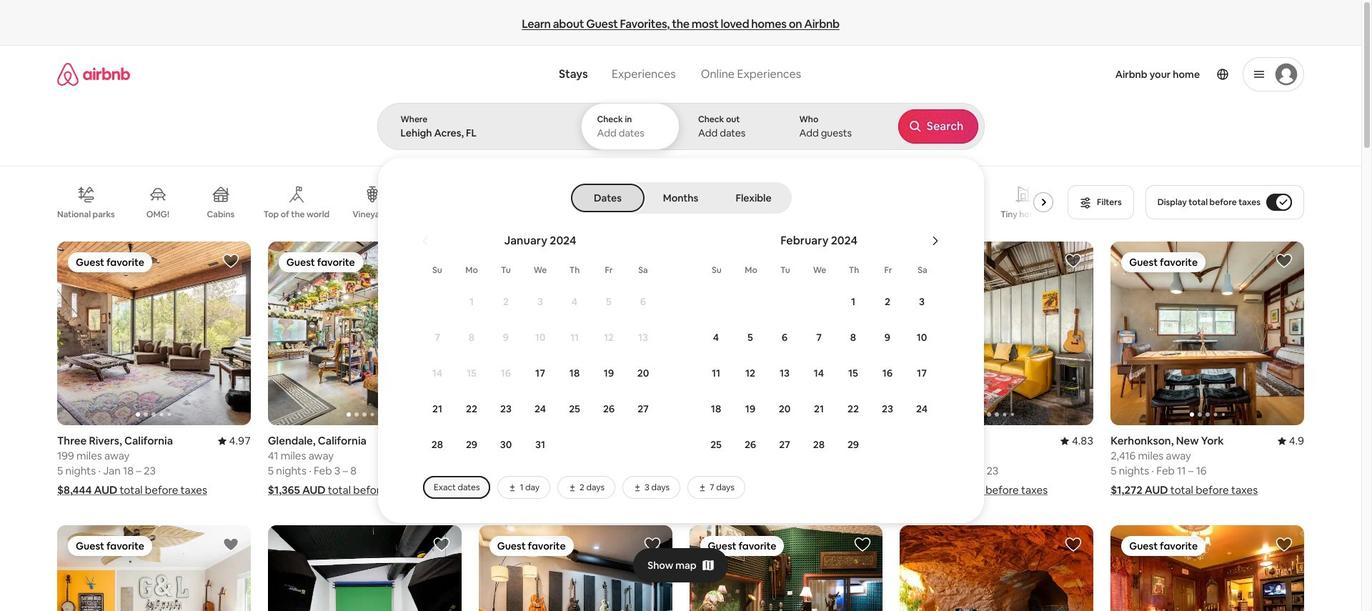 Task type: vqa. For each thing, say whether or not it's contained in the screenshot.
4.97 out of 5 average rating ICON
yes



Task type: describe. For each thing, give the bounding box(es) containing it.
4.9 out of 5 average rating image
[[1278, 434, 1305, 448]]

Search destinations search field
[[401, 127, 557, 139]]

profile element
[[824, 46, 1305, 103]]

calendar application
[[395, 218, 1373, 499]]

add to wishlist: boulder, utah image
[[1065, 536, 1082, 554]]

what can we help you find? tab list
[[548, 59, 688, 90]]

add to wishlist: three rivers, california image
[[222, 252, 239, 270]]

add to wishlist: atlanta, georgia image
[[1065, 252, 1082, 270]]

4.9 out of 5 average rating image
[[435, 434, 462, 448]]

add to wishlist: saugerties, new york image
[[855, 252, 872, 270]]

4.94 out of 5 average rating image
[[850, 434, 883, 448]]

4.97 out of 5 average rating image
[[218, 434, 251, 448]]



Task type: locate. For each thing, give the bounding box(es) containing it.
add to wishlist: kerhonkson, new york image
[[1276, 252, 1293, 270]]

add to wishlist: covington, georgia image
[[1276, 536, 1293, 554]]

add to wishlist: redwood valley, california image
[[855, 536, 872, 554]]

add to wishlist: nashville, tennessee image
[[644, 536, 661, 554]]

add to wishlist: la mesa, california image
[[222, 536, 239, 554]]

add to wishlist: oaxaca, mexico image
[[644, 252, 661, 270]]

group
[[57, 174, 1060, 230], [57, 242, 251, 426], [268, 242, 462, 426], [479, 242, 672, 426], [690, 242, 883, 426], [900, 242, 1288, 426], [1111, 242, 1305, 426], [57, 526, 251, 611], [268, 526, 462, 611], [479, 526, 672, 611], [690, 526, 883, 611], [900, 526, 1094, 611], [1111, 526, 1305, 611]]

tab list
[[573, 182, 789, 214]]

4.83 out of 5 average rating image
[[1061, 434, 1094, 448]]

tab panel
[[377, 103, 1373, 523]]

None search field
[[377, 46, 1373, 523]]

add to wishlist: franklin, tennessee image
[[433, 536, 450, 554]]

add to wishlist: glendale, california image
[[433, 252, 450, 270]]



